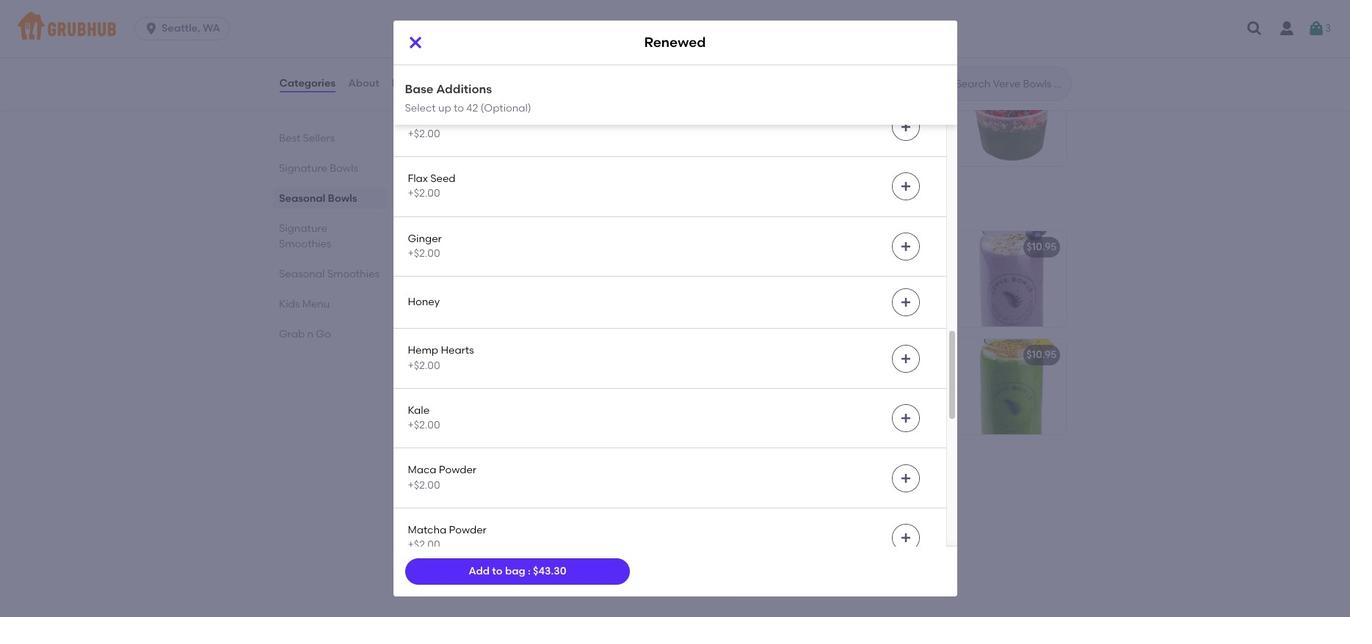Task type: locate. For each thing, give the bounding box(es) containing it.
3 +$2.00 from the top
[[408, 128, 440, 140]]

0 horizontal spatial seasonal smoothies
[[279, 268, 379, 280]]

with right topped
[[823, 146, 844, 158]]

$10.95
[[1026, 241, 1057, 253], [1026, 349, 1057, 361], [698, 510, 728, 522]]

nibs.
[[881, 161, 904, 173]]

0 horizontal spatial powder,
[[466, 277, 506, 289]]

pineapple, up pollen,
[[798, 370, 851, 382]]

maca powder +$2.00
[[408, 464, 476, 492]]

signature down seed
[[417, 197, 492, 215]]

8 +$2.00 from the top
[[408, 479, 440, 492]]

2 +$2.00 from the top
[[408, 68, 440, 80]]

2 pineapple, from the left
[[798, 370, 851, 382]]

1 vertical spatial signature
[[417, 197, 492, 215]]

seasonal
[[417, 36, 488, 55], [279, 192, 325, 205], [279, 268, 324, 280], [417, 466, 488, 484]]

0 horizontal spatial signature smoothies
[[279, 222, 331, 250]]

0 horizontal spatial to
[[454, 102, 464, 114]]

kale, inside mango, pineapple, spinach, kale, ginger, bee pollen, house-made lemon juice, water
[[899, 370, 922, 382]]

fruit
[[448, 113, 470, 125]]

+$2.00 inside matcha powder +$2.00
[[408, 539, 440, 552]]

+$2.00 up dates
[[408, 8, 440, 20]]

house- right oats,
[[819, 292, 854, 304]]

maca
[[408, 464, 436, 477]]

0 vertical spatial $10.95
[[1026, 241, 1057, 253]]

1 horizontal spatial peanut
[[886, 277, 922, 289]]

+$2.00 inside "dragon fruit +$2.00"
[[408, 128, 440, 140]]

1 vertical spatial $10.95
[[1026, 349, 1057, 361]]

+$2.00 down kale
[[408, 419, 440, 432]]

mango,
[[428, 370, 467, 382], [757, 370, 796, 382]]

1 vertical spatial of
[[793, 277, 803, 289]]

0 horizontal spatial spinach,
[[802, 116, 844, 128]]

butter, inside * performance * banana, blueberry, choice of protein powder, peanut butter, oats, house-made almond milk
[[757, 292, 790, 304]]

0 vertical spatial seasonal smoothies
[[279, 268, 379, 280]]

and left cacao
[[824, 161, 844, 173]]

with up green
[[861, 101, 881, 114]]

water inside mango, pineapple, banana, ginger, house-made lemon juice, water
[[557, 385, 586, 397]]

0 vertical spatial with
[[861, 101, 881, 114]]

house- down recovery
[[428, 292, 463, 304]]

2 vertical spatial signature
[[279, 222, 327, 235]]

1 horizontal spatial lemon
[[757, 400, 788, 412]]

powder,
[[466, 277, 506, 289], [844, 277, 884, 289]]

*
[[428, 262, 433, 274], [503, 262, 508, 274], [757, 262, 762, 274], [832, 262, 837, 274]]

0 horizontal spatial peanut
[[509, 277, 545, 289]]

0 vertical spatial juice,
[[528, 385, 554, 397]]

svg image inside seattle, wa button
[[144, 21, 159, 36]]

signature down best sellers
[[279, 162, 327, 175]]

1 horizontal spatial water
[[819, 400, 848, 412]]

0 vertical spatial signature smoothies
[[417, 197, 576, 215]]

5 +$2.00 from the top
[[408, 247, 440, 260]]

juice,
[[528, 385, 554, 397], [791, 400, 817, 412]]

1 horizontal spatial to
[[492, 565, 503, 578]]

1 vertical spatial ginger,
[[757, 385, 791, 397]]

performance inside * performance * banana, choice of protein powder, peanut butter, house-made almond milk
[[436, 262, 501, 274]]

to left bag
[[492, 565, 503, 578]]

1 horizontal spatial signature smoothies
[[417, 197, 576, 215]]

seasonal smoothies
[[279, 268, 379, 280], [417, 466, 572, 484]]

uncrustabowl button
[[420, 71, 737, 166]]

peanut
[[509, 277, 545, 289], [886, 277, 922, 289]]

milk
[[536, 292, 556, 304], [757, 306, 778, 319]]

9 +$2.00 from the top
[[408, 539, 440, 552]]

+$2.00 inside the "hemp hearts +$2.00"
[[408, 359, 440, 372]]

of
[[591, 262, 601, 274], [793, 277, 803, 289]]

* performance * banana, blueberry, choice of protein powder, peanut butter, oats, house-made almond milk
[[757, 262, 934, 319]]

1 horizontal spatial of
[[793, 277, 803, 289]]

0 vertical spatial to
[[454, 102, 464, 114]]

recovery
[[428, 241, 475, 253]]

made right oats,
[[854, 292, 883, 304]]

signature
[[279, 162, 327, 175], [417, 197, 492, 215], [279, 222, 327, 235]]

house- inside açai sorbet blended with avocado, banana, spinach, kale, green spirulina, and house-made almond milk. topped with organic granola, strawberries, and cacao nibs.
[[827, 131, 861, 143]]

1 horizontal spatial juice,
[[791, 400, 817, 412]]

0 horizontal spatial milk
[[536, 292, 556, 304]]

avocado,
[[884, 101, 931, 114]]

1 vertical spatial water
[[819, 400, 848, 412]]

0 vertical spatial spinach,
[[802, 116, 844, 128]]

powder down "chagaccino" at the bottom
[[449, 524, 487, 537]]

granola,
[[887, 146, 929, 158]]

1 vertical spatial lemon
[[757, 400, 788, 412]]

hearts
[[441, 345, 474, 357]]

1 vertical spatial spinach,
[[854, 370, 896, 382]]

mango, pineapple, spinach, kale, ginger, bee pollen, house-made lemon juice, water
[[757, 370, 922, 412]]

0 horizontal spatial choice
[[555, 262, 589, 274]]

seattle, wa
[[162, 22, 220, 35]]

2 powder, from the left
[[844, 277, 884, 289]]

reviews
[[392, 77, 433, 89]]

seasonal down signature bowls
[[279, 192, 325, 205]]

categories button
[[279, 57, 336, 110]]

1 peanut from the left
[[509, 277, 545, 289]]

0 vertical spatial of
[[591, 262, 601, 274]]

smoothies
[[496, 197, 576, 215], [279, 238, 331, 250], [327, 268, 379, 280], [491, 466, 572, 484]]

0 vertical spatial choice
[[555, 262, 589, 274]]

pineapple, down hearts
[[469, 370, 523, 382]]

lemon inside mango, pineapple, banana, ginger, house-made lemon juice, water
[[495, 385, 526, 397]]

2 protein from the left
[[806, 277, 841, 289]]

performance down recovery
[[436, 262, 501, 274]]

water
[[557, 385, 586, 397], [819, 400, 848, 412]]

+$2.00 down flax at the top left of page
[[408, 187, 440, 200]]

powder, inside * performance * banana, blueberry, choice of protein powder, peanut butter, oats, house-made almond milk
[[844, 277, 884, 289]]

mango, up the bee
[[757, 370, 796, 382]]

0 vertical spatial ginger,
[[570, 370, 604, 382]]

1 horizontal spatial kale,
[[899, 370, 922, 382]]

ginger
[[408, 232, 442, 245]]

protein up oats,
[[806, 277, 841, 289]]

topped
[[782, 146, 820, 158]]

protein
[[428, 277, 464, 289], [806, 277, 841, 289]]

1 vertical spatial milk
[[757, 306, 778, 319]]

0 horizontal spatial pineapple,
[[469, 370, 523, 382]]

seasonal up uncrustabowl in the left of the page
[[417, 36, 488, 55]]

0 vertical spatial powder
[[439, 464, 476, 477]]

3
[[1325, 22, 1331, 34]]

almond
[[893, 131, 932, 143], [495, 292, 533, 304], [886, 292, 924, 304]]

main navigation navigation
[[0, 0, 1350, 57]]

0 horizontal spatial protein
[[428, 277, 464, 289]]

svg image
[[1307, 20, 1325, 37], [900, 61, 911, 73], [900, 181, 911, 193], [900, 241, 911, 253], [900, 533, 911, 544]]

0 horizontal spatial juice,
[[528, 385, 554, 397]]

of inside * performance * banana, choice of protein powder, peanut butter, house-made almond milk
[[591, 262, 601, 274]]

made right pollen,
[[885, 385, 915, 397]]

0 vertical spatial water
[[557, 385, 586, 397]]

1 * from the left
[[428, 262, 433, 274]]

seasonal smoothies up menu
[[279, 268, 379, 280]]

kale yeah image
[[955, 71, 1066, 166]]

signature smoothies up kids menu
[[279, 222, 331, 250]]

0 horizontal spatial lemon
[[495, 385, 526, 397]]

bee
[[794, 385, 813, 397]]

protein inside * performance * banana, choice of protein powder, peanut butter, house-made almond milk
[[428, 277, 464, 289]]

+$2.00
[[408, 8, 440, 20], [408, 68, 440, 80], [408, 128, 440, 140], [408, 187, 440, 200], [408, 247, 440, 260], [408, 359, 440, 372], [408, 419, 440, 432], [408, 479, 440, 492], [408, 539, 440, 552]]

2 mango, from the left
[[757, 370, 796, 382]]

mango, inside mango, pineapple, banana, ginger, house-made lemon juice, water
[[428, 370, 467, 382]]

uncrustabowl
[[428, 80, 499, 93]]

1 horizontal spatial choice
[[757, 277, 791, 289]]

bowls
[[491, 36, 537, 55], [329, 162, 358, 175], [327, 192, 357, 205]]

6 +$2.00 from the top
[[408, 359, 440, 372]]

0 vertical spatial milk
[[536, 292, 556, 304]]

bowls down sellers
[[329, 162, 358, 175]]

$43.30
[[533, 565, 566, 578]]

house- inside * performance * banana, choice of protein powder, peanut butter, house-made almond milk
[[428, 292, 463, 304]]

signature bowls
[[279, 162, 358, 175]]

$14.50
[[1022, 80, 1053, 93]]

powder inside matcha powder +$2.00
[[449, 524, 487, 537]]

svg image
[[1246, 20, 1263, 37], [144, 21, 159, 36], [406, 34, 424, 51], [900, 121, 911, 133], [900, 297, 911, 309], [900, 353, 911, 365], [900, 413, 911, 424], [900, 473, 911, 484]]

1 vertical spatial butter,
[[757, 292, 790, 304]]

smoothie
[[494, 510, 541, 522]]

0 horizontal spatial mango,
[[428, 370, 467, 382]]

pineapple, for lemon
[[469, 370, 523, 382]]

1 horizontal spatial pineapple,
[[798, 370, 851, 382]]

2 performance from the left
[[764, 262, 830, 274]]

1 pineapple, from the left
[[469, 370, 523, 382]]

1 mango, from the left
[[428, 370, 467, 382]]

seasonal up "chagaccino" at the bottom
[[417, 466, 488, 484]]

1 horizontal spatial butter,
[[757, 292, 790, 304]]

seasonal up kids menu
[[279, 268, 324, 280]]

1 vertical spatial seasonal bowls
[[279, 192, 357, 205]]

spirulina,
[[757, 131, 802, 143]]

0 vertical spatial bowls
[[491, 36, 537, 55]]

house- right pollen,
[[851, 385, 885, 397]]

0 vertical spatial lemon
[[495, 385, 526, 397]]

made
[[861, 131, 891, 143], [463, 292, 492, 304], [854, 292, 883, 304], [463, 385, 492, 397], [885, 385, 915, 397]]

seasonal bowls down signature bowls
[[279, 192, 357, 205]]

+$2.00 down dragon
[[408, 128, 440, 140]]

0 horizontal spatial with
[[823, 146, 844, 158]]

1 horizontal spatial powder,
[[844, 277, 884, 289]]

0 vertical spatial butter,
[[547, 277, 580, 289]]

0 horizontal spatial ginger,
[[570, 370, 604, 382]]

svg image inside 3 button
[[1307, 20, 1325, 37]]

mango, down hearts
[[428, 370, 467, 382]]

0 horizontal spatial water
[[557, 385, 586, 397]]

with
[[861, 101, 881, 114], [823, 146, 844, 158]]

signature smoothies down seed
[[417, 197, 576, 215]]

+$2.00 inside ginger +$2.00
[[408, 247, 440, 260]]

oats,
[[792, 292, 817, 304]]

1 horizontal spatial ginger,
[[757, 385, 791, 397]]

0 horizontal spatial renewed
[[428, 349, 475, 361]]

0 horizontal spatial seasonal bowls
[[279, 192, 357, 205]]

1 horizontal spatial protein
[[806, 277, 841, 289]]

add
[[469, 565, 490, 578]]

0 vertical spatial kale,
[[847, 116, 870, 128]]

3 * from the left
[[757, 262, 762, 274]]

to left 42
[[454, 102, 464, 114]]

dragon
[[408, 113, 445, 125]]

1 horizontal spatial seasonal bowls
[[417, 36, 537, 55]]

1 vertical spatial juice,
[[791, 400, 817, 412]]

performance inside * performance * banana, blueberry, choice of protein powder, peanut butter, oats, house-made almond milk
[[764, 262, 830, 274]]

made right honey
[[463, 292, 492, 304]]

powder inside maca powder +$2.00
[[439, 464, 476, 477]]

pineapple,
[[469, 370, 523, 382], [798, 370, 851, 382]]

+$2.00 down ginger
[[408, 247, 440, 260]]

1 vertical spatial to
[[492, 565, 503, 578]]

1 horizontal spatial milk
[[757, 306, 778, 319]]

banana,
[[757, 116, 800, 128], [510, 262, 553, 274], [839, 262, 881, 274], [525, 370, 567, 382]]

1 horizontal spatial spinach,
[[854, 370, 896, 382]]

+$2.00 down maca
[[408, 479, 440, 492]]

2 peanut from the left
[[886, 277, 922, 289]]

+$2.00 down hemp
[[408, 359, 440, 372]]

made inside açai sorbet blended with avocado, banana, spinach, kale, green spirulina, and house-made almond milk. topped with organic granola, strawberries, and cacao nibs.
[[861, 131, 891, 143]]

house- up organic
[[827, 131, 861, 143]]

0 horizontal spatial kale,
[[847, 116, 870, 128]]

1 vertical spatial kale,
[[899, 370, 922, 382]]

1 vertical spatial choice
[[757, 277, 791, 289]]

performance up oats,
[[764, 262, 830, 274]]

powder, inside * performance * banana, choice of protein powder, peanut butter, house-made almond milk
[[466, 277, 506, 289]]

1 performance from the left
[[436, 262, 501, 274]]

pineapple, inside mango, pineapple, banana, ginger, house-made lemon juice, water
[[469, 370, 523, 382]]

made up organic
[[861, 131, 891, 143]]

bowls down signature bowls
[[327, 192, 357, 205]]

made down hearts
[[463, 385, 492, 397]]

strawberries,
[[757, 161, 821, 173]]

bowls up '(optional)'
[[491, 36, 537, 55]]

0 vertical spatial renewed
[[644, 34, 706, 51]]

0 horizontal spatial of
[[591, 262, 601, 274]]

signature down signature bowls
[[279, 222, 327, 235]]

1 horizontal spatial seasonal smoothies
[[417, 466, 572, 484]]

1 horizontal spatial renewed
[[644, 34, 706, 51]]

and
[[805, 131, 824, 143], [824, 161, 844, 173]]

almond inside * performance * banana, choice of protein powder, peanut butter, house-made almond milk
[[495, 292, 533, 304]]

milk.
[[757, 146, 780, 158]]

+$2.00 down matcha
[[408, 539, 440, 552]]

powder
[[439, 464, 476, 477], [449, 524, 487, 537]]

+$2.00 down dates
[[408, 68, 440, 80]]

milk inside * performance * banana, choice of protein powder, peanut butter, house-made almond milk
[[536, 292, 556, 304]]

1 powder, from the left
[[466, 277, 506, 289]]

1 vertical spatial powder
[[449, 524, 487, 537]]

flax seed +$2.00
[[408, 173, 456, 200]]

1 protein from the left
[[428, 277, 464, 289]]

kids menu
[[279, 298, 330, 311]]

1 horizontal spatial performance
[[764, 262, 830, 274]]

signature inside 'signature smoothies'
[[279, 222, 327, 235]]

powder right maca
[[439, 464, 476, 477]]

house- down the "hemp hearts +$2.00"
[[428, 385, 463, 397]]

banana, inside * performance * banana, choice of protein powder, peanut butter, house-made almond milk
[[510, 262, 553, 274]]

mango, inside mango, pineapple, spinach, kale, ginger, bee pollen, house-made lemon juice, water
[[757, 370, 796, 382]]

renewed image
[[627, 339, 737, 435]]

protein up honey
[[428, 277, 464, 289]]

42
[[466, 102, 478, 114]]

renewed
[[644, 34, 706, 51], [428, 349, 475, 361]]

peanut inside * performance * banana, blueberry, choice of protein powder, peanut butter, oats, house-made almond milk
[[886, 277, 922, 289]]

spinach, inside açai sorbet blended with avocado, banana, spinach, kale, green spirulina, and house-made almond milk. topped with organic granola, strawberries, and cacao nibs.
[[802, 116, 844, 128]]

performance
[[436, 262, 501, 274], [764, 262, 830, 274]]

seasonal bowls
[[417, 36, 537, 55], [279, 192, 357, 205]]

kale,
[[847, 116, 870, 128], [899, 370, 922, 382]]

performance for of
[[764, 262, 830, 274]]

seasonal smoothies up chagaccino smoothie
[[417, 466, 572, 484]]

$10.95 for * performance * banana, blueberry, choice of protein powder, peanut butter, oats, house-made almond milk
[[1026, 241, 1057, 253]]

go
[[316, 328, 331, 341]]

spinach,
[[802, 116, 844, 128], [854, 370, 896, 382]]

pineapple, inside mango, pineapple, spinach, kale, ginger, bee pollen, house-made lemon juice, water
[[798, 370, 851, 382]]

1 horizontal spatial mango,
[[757, 370, 796, 382]]

1 vertical spatial renewed
[[428, 349, 475, 361]]

juice, inside mango, pineapple, spinach, kale, ginger, bee pollen, house-made lemon juice, water
[[791, 400, 817, 412]]

banana, inside * performance * banana, blueberry, choice of protein powder, peanut butter, oats, house-made almond milk
[[839, 262, 881, 274]]

choice
[[555, 262, 589, 274], [757, 277, 791, 289]]

4 +$2.00 from the top
[[408, 187, 440, 200]]

and up topped
[[805, 131, 824, 143]]

açai sorbet blended with avocado, banana, spinach, kale, green spirulina, and house-made almond milk. topped with organic granola, strawberries, and cacao nibs.
[[757, 101, 932, 173]]

seasonal bowls up uncrustabowl in the left of the page
[[417, 36, 537, 55]]

0 horizontal spatial performance
[[436, 262, 501, 274]]

0 horizontal spatial butter,
[[547, 277, 580, 289]]

banana, inside mango, pineapple, banana, ginger, house-made lemon juice, water
[[525, 370, 567, 382]]

kale, inside açai sorbet blended with avocado, banana, spinach, kale, green spirulina, and house-made almond milk. topped with organic granola, strawberries, and cacao nibs.
[[847, 116, 870, 128]]



Task type: vqa. For each thing, say whether or not it's contained in the screenshot.
HAMBURGERS
no



Task type: describe. For each thing, give the bounding box(es) containing it.
$10.95 for mango, pineapple, spinach, kale, ginger, bee pollen, house-made lemon juice, water
[[1026, 349, 1057, 361]]

7 +$2.00 from the top
[[408, 419, 440, 432]]

wa
[[203, 22, 220, 35]]

seattle,
[[162, 22, 200, 35]]

menu
[[302, 298, 330, 311]]

chagaccino
[[428, 510, 491, 522]]

kale
[[408, 404, 430, 417]]

juice, inside mango, pineapple, banana, ginger, house-made lemon juice, water
[[528, 385, 554, 397]]

house- inside mango, pineapple, banana, ginger, house-made lemon juice, water
[[428, 385, 463, 397]]

recovery image
[[627, 231, 737, 327]]

(optional)
[[481, 102, 531, 114]]

matcha powder +$2.00
[[408, 524, 487, 552]]

uncrustabowl image
[[627, 71, 737, 166]]

hemp
[[408, 345, 438, 357]]

made inside mango, pineapple, spinach, kale, ginger, bee pollen, house-made lemon juice, water
[[885, 385, 915, 397]]

made inside * performance * banana, choice of protein powder, peanut butter, house-made almond milk
[[463, 292, 492, 304]]

ginger +$2.00
[[408, 232, 442, 260]]

add to bag : $43.30
[[469, 565, 566, 578]]

additions
[[436, 82, 492, 96]]

sorbet
[[782, 101, 814, 114]]

blueberry,
[[884, 262, 934, 274]]

butter, inside * performance * banana, choice of protein powder, peanut butter, house-made almond milk
[[547, 277, 580, 289]]

flax
[[408, 173, 428, 185]]

select
[[405, 102, 436, 114]]

2 vertical spatial bowls
[[327, 192, 357, 205]]

choice inside * performance * banana, choice of protein powder, peanut butter, house-made almond milk
[[555, 262, 589, 274]]

kids
[[279, 298, 299, 311]]

green
[[872, 116, 901, 128]]

to inside base additions select up to 42 (optional)
[[454, 102, 464, 114]]

svg image for dates +$2.00
[[900, 61, 911, 73]]

n
[[307, 328, 313, 341]]

bee green image
[[955, 339, 1066, 435]]

choice inside * performance * banana, blueberry, choice of protein powder, peanut butter, oats, house-made almond milk
[[757, 277, 791, 289]]

base
[[405, 82, 433, 96]]

1 vertical spatial signature smoothies
[[279, 222, 331, 250]]

lemon inside mango, pineapple, spinach, kale, ginger, bee pollen, house-made lemon juice, water
[[757, 400, 788, 412]]

peanut inside * performance * banana, choice of protein powder, peanut butter, house-made almond milk
[[509, 277, 545, 289]]

chagaccino smoothie image
[[627, 500, 737, 596]]

mango, pineapple, banana, ginger, house-made lemon juice, water
[[428, 370, 604, 397]]

0 vertical spatial signature
[[279, 162, 327, 175]]

ginger, inside mango, pineapple, spinach, kale, ginger, bee pollen, house-made lemon juice, water
[[757, 385, 791, 397]]

almond inside açai sorbet blended with avocado, banana, spinach, kale, green spirulina, and house-made almond milk. topped with organic granola, strawberries, and cacao nibs.
[[893, 131, 932, 143]]

about button
[[347, 57, 380, 110]]

1 vertical spatial and
[[824, 161, 844, 173]]

pollen,
[[815, 385, 849, 397]]

svg image for flax seed +$2.00
[[900, 181, 911, 193]]

grab n go
[[279, 328, 331, 341]]

svg image for matcha powder +$2.00
[[900, 533, 911, 544]]

* performance * banana, choice of protein powder, peanut butter, house-made almond milk
[[428, 262, 601, 304]]

1 vertical spatial bowls
[[329, 162, 358, 175]]

+$2.00 inside flax seed +$2.00
[[408, 187, 440, 200]]

of inside * performance * banana, blueberry, choice of protein powder, peanut butter, oats, house-made almond milk
[[793, 277, 803, 289]]

2 vertical spatial $10.95
[[698, 510, 728, 522]]

+
[[1053, 80, 1059, 93]]

best
[[279, 132, 300, 145]]

4 * from the left
[[832, 262, 837, 274]]

up
[[438, 102, 451, 114]]

1 vertical spatial with
[[823, 146, 844, 158]]

almond inside * performance * banana, blueberry, choice of protein powder, peanut butter, oats, house-made almond milk
[[886, 292, 924, 304]]

dates +$2.00
[[408, 53, 440, 80]]

1 horizontal spatial with
[[861, 101, 881, 114]]

0 vertical spatial seasonal bowls
[[417, 36, 537, 55]]

best sellers
[[279, 132, 334, 145]]

reviews button
[[391, 57, 433, 110]]

svg image for ginger +$2.00
[[900, 241, 911, 253]]

sellers
[[302, 132, 334, 145]]

$14.50 +
[[1022, 80, 1059, 93]]

honey
[[408, 296, 440, 308]]

house- inside * performance * banana, blueberry, choice of protein powder, peanut butter, oats, house-made almond milk
[[819, 292, 854, 304]]

milk inside * performance * banana, blueberry, choice of protein powder, peanut butter, oats, house-made almond milk
[[757, 306, 778, 319]]

performance for protein
[[436, 262, 501, 274]]

3 button
[[1307, 15, 1331, 42]]

dragon fruit +$2.00
[[408, 113, 470, 140]]

powder for maca powder +$2.00
[[439, 464, 476, 477]]

dates
[[408, 53, 437, 65]]

water inside mango, pineapple, spinach, kale, ginger, bee pollen, house-made lemon juice, water
[[819, 400, 848, 412]]

hemp hearts +$2.00
[[408, 345, 474, 372]]

made inside * performance * banana, blueberry, choice of protein powder, peanut butter, oats, house-made almond milk
[[854, 292, 883, 304]]

blue protein image
[[955, 231, 1066, 327]]

chagaccino smoothie
[[428, 510, 541, 522]]

grab
[[279, 328, 304, 341]]

seed
[[430, 173, 456, 185]]

mango, for house-
[[428, 370, 467, 382]]

:
[[528, 565, 531, 578]]

Search Verve Bowls - Capitol Hill search field
[[954, 77, 1066, 91]]

made inside mango, pineapple, banana, ginger, house-made lemon juice, water
[[463, 385, 492, 397]]

0 vertical spatial and
[[805, 131, 824, 143]]

pineapple, for pollen,
[[798, 370, 851, 382]]

1 vertical spatial seasonal smoothies
[[417, 466, 572, 484]]

protein inside * performance * banana, blueberry, choice of protein powder, peanut butter, oats, house-made almond milk
[[806, 277, 841, 289]]

banana, inside açai sorbet blended with avocado, banana, spinach, kale, green spirulina, and house-made almond milk. topped with organic granola, strawberries, and cacao nibs.
[[757, 116, 800, 128]]

cacao
[[846, 161, 878, 173]]

powder for matcha powder +$2.00
[[449, 524, 487, 537]]

categories
[[279, 77, 336, 89]]

ginger, inside mango, pineapple, banana, ginger, house-made lemon juice, water
[[570, 370, 604, 382]]

kale +$2.00
[[408, 404, 440, 432]]

blended
[[817, 101, 858, 114]]

2 * from the left
[[503, 262, 508, 274]]

açai
[[757, 101, 780, 114]]

1 +$2.00 from the top
[[408, 8, 440, 20]]

bag
[[505, 565, 525, 578]]

matcha
[[408, 524, 447, 537]]

house- inside mango, pineapple, spinach, kale, ginger, bee pollen, house-made lemon juice, water
[[851, 385, 885, 397]]

base additions select up to 42 (optional)
[[405, 82, 531, 114]]

mango, for ginger,
[[757, 370, 796, 382]]

about
[[348, 77, 379, 89]]

+$2.00 inside maca powder +$2.00
[[408, 479, 440, 492]]

organic
[[846, 146, 885, 158]]

spinach, inside mango, pineapple, spinach, kale, ginger, bee pollen, house-made lemon juice, water
[[854, 370, 896, 382]]

seattle, wa button
[[134, 17, 236, 40]]



